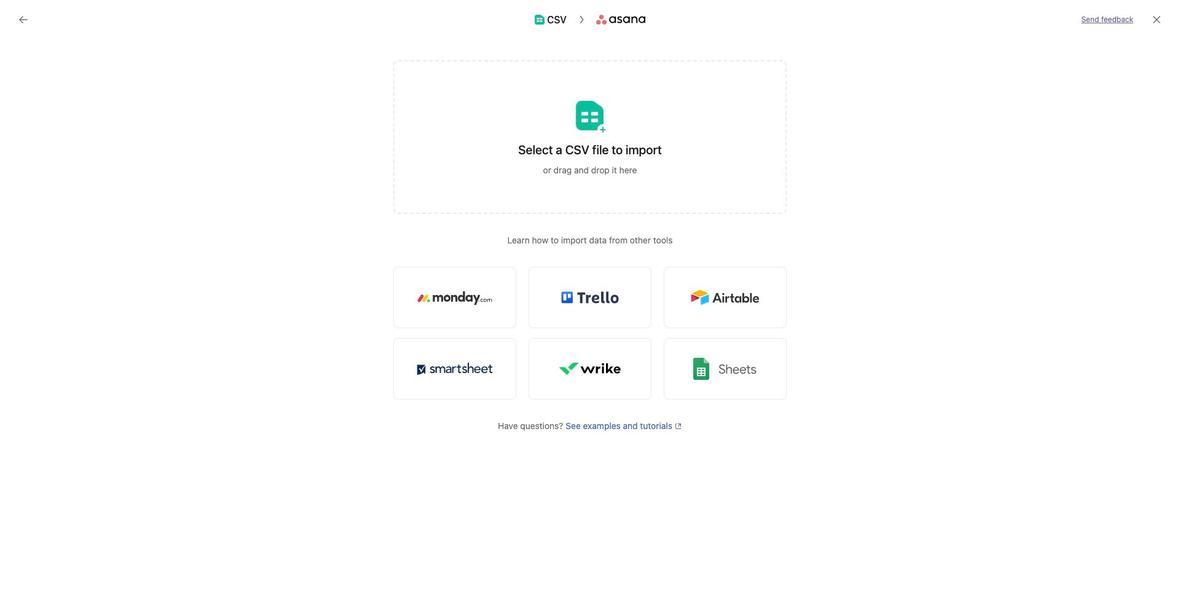 Task type: locate. For each thing, give the bounding box(es) containing it.
row
[[148, 109, 1181, 132], [162, 132, 1166, 133], [148, 132, 1181, 155], [148, 154, 1181, 177], [148, 177, 1181, 199]]

go back image
[[18, 15, 28, 25]]

hide sidebar image
[[16, 10, 26, 20]]



Task type: describe. For each thing, give the bounding box(es) containing it.
asana logo image
[[597, 15, 646, 25]]

close this dialog image
[[1152, 15, 1162, 25]]



Task type: vqa. For each thing, say whether or not it's contained in the screenshot.
row
yes



